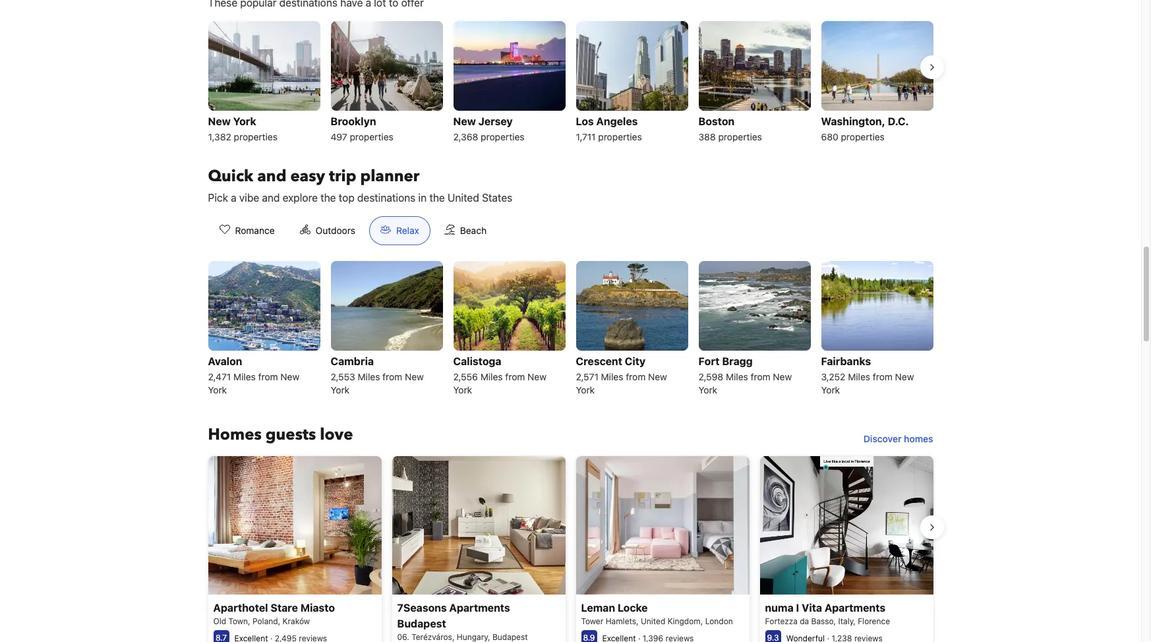 Task type: describe. For each thing, give the bounding box(es) containing it.
apartments inside 7seasons apartments budapest
[[449, 602, 510, 614]]

fairbanks 3,252 miles from new york
[[821, 355, 914, 396]]

discover
[[864, 433, 902, 444]]

romance
[[235, 225, 275, 236]]

avalon 2,471 miles from new york
[[208, 355, 300, 396]]

relax
[[396, 225, 419, 236]]

budapest
[[397, 618, 446, 630]]

pick
[[208, 192, 228, 204]]

excellent element for aparthotel
[[234, 634, 268, 642]]

states
[[482, 192, 513, 204]]

romance button
[[208, 216, 286, 245]]

2,598
[[699, 371, 724, 382]]

2,471
[[208, 371, 231, 382]]

2,368
[[453, 131, 478, 142]]

new inside new jersey 2,368 properties
[[453, 115, 476, 127]]

region containing new york
[[198, 16, 944, 150]]

quick
[[208, 165, 253, 187]]

york inside 'cambria 2,553 miles from new york'
[[331, 384, 350, 396]]

680
[[821, 131, 839, 142]]

homes
[[904, 433, 933, 444]]

aparthotel
[[213, 602, 268, 614]]

washington,
[[821, 115, 886, 127]]

vibe
[[239, 192, 259, 204]]

discover homes
[[864, 433, 933, 444]]

new jersey 2,368 properties
[[453, 115, 525, 142]]

united inside leman locke tower hamlets, united kingdom, london
[[641, 617, 666, 627]]

new inside fairbanks 3,252 miles from new york
[[895, 371, 914, 382]]

miles for fairbanks
[[848, 371, 871, 382]]

numa i vita apartments fortezza da basso, italy, florence
[[765, 602, 890, 627]]

1,382
[[208, 131, 231, 142]]

trip
[[329, 165, 356, 187]]

miles inside fort bragg 2,598 miles from new york
[[726, 371, 748, 382]]

quick and easy trip planner pick a vibe and explore the top destinations in the united states
[[208, 165, 513, 204]]

planner
[[360, 165, 420, 187]]

brooklyn 497 properties
[[331, 115, 394, 142]]

from for fairbanks
[[873, 371, 893, 382]]

new inside avalon 2,471 miles from new york
[[281, 371, 300, 382]]

york inside new york 1,382 properties
[[233, 115, 256, 127]]

calistoga
[[453, 355, 502, 367]]

poland,
[[253, 617, 280, 627]]

love
[[320, 424, 353, 446]]

0 vertical spatial and
[[257, 165, 286, 187]]

brooklyn
[[331, 115, 376, 127]]

tab list containing romance
[[198, 216, 508, 246]]

wonderful element
[[786, 634, 825, 642]]

properties for new york
[[234, 131, 278, 142]]

explore
[[283, 192, 318, 204]]

excellent element for leman
[[602, 634, 636, 642]]

york inside fairbanks 3,252 miles from new york
[[821, 384, 840, 396]]

7seasons
[[397, 602, 447, 614]]

boston 388 properties
[[699, 115, 762, 142]]

region containing aparthotel stare miasto
[[198, 451, 944, 642]]

locke
[[618, 602, 648, 614]]

london
[[705, 617, 733, 627]]

york inside fort bragg 2,598 miles from new york
[[699, 384, 718, 396]]

york inside calistoga 2,556 miles from new york
[[453, 384, 472, 396]]

hamlets,
[[606, 617, 639, 627]]

from inside fort bragg 2,598 miles from new york
[[751, 371, 771, 382]]

new inside the crescent city 2,571 miles from new york
[[648, 371, 667, 382]]

properties inside brooklyn 497 properties
[[350, 131, 394, 142]]

homes guests love
[[208, 424, 353, 446]]

2,571
[[576, 371, 599, 382]]

from for calistoga
[[505, 371, 525, 382]]

1 the from the left
[[321, 192, 336, 204]]

d.c.
[[888, 115, 909, 127]]

apartments inside numa i vita apartments fortezza da basso, italy, florence
[[825, 602, 886, 614]]

1,711
[[576, 131, 596, 142]]

aparthotel stare miasto old town, poland, kraków
[[213, 602, 335, 627]]

cambria
[[331, 355, 374, 367]]

fairbanks
[[821, 355, 871, 367]]

497
[[331, 131, 347, 142]]

fort
[[699, 355, 720, 367]]

properties for new jersey
[[481, 131, 525, 142]]

york inside the crescent city 2,571 miles from new york
[[576, 384, 595, 396]]

homes
[[208, 424, 262, 446]]

8.7 element
[[213, 631, 229, 642]]

town,
[[229, 617, 250, 627]]

destinations
[[357, 192, 416, 204]]

york inside avalon 2,471 miles from new york
[[208, 384, 227, 396]]

city
[[625, 355, 646, 367]]

3,252
[[821, 371, 846, 382]]

los angeles 1,711 properties
[[576, 115, 642, 142]]

miles for avalon
[[233, 371, 256, 382]]

in
[[418, 192, 427, 204]]

numa
[[765, 602, 794, 614]]

a
[[231, 192, 237, 204]]

2,556
[[453, 371, 478, 382]]

united inside quick and easy trip planner pick a vibe and explore the top destinations in the united states
[[448, 192, 479, 204]]

cambria 2,553 miles from new york
[[331, 355, 424, 396]]

outdoors
[[316, 225, 355, 236]]

discover homes link
[[858, 427, 939, 451]]



Task type: vqa. For each thing, say whether or not it's contained in the screenshot.
first · from left
no



Task type: locate. For each thing, give the bounding box(es) containing it.
york down 2,571
[[576, 384, 595, 396]]

excellent element down "town,"
[[234, 634, 268, 642]]

8.9 element
[[581, 631, 597, 642]]

avalon
[[208, 355, 242, 367]]

york down '2,471'
[[208, 384, 227, 396]]

4 miles from the left
[[601, 371, 623, 382]]

from inside calistoga 2,556 miles from new york
[[505, 371, 525, 382]]

properties inside los angeles 1,711 properties
[[598, 131, 642, 142]]

1 horizontal spatial the
[[430, 192, 445, 204]]

miles inside the crescent city 2,571 miles from new york
[[601, 371, 623, 382]]

properties down boston
[[718, 131, 762, 142]]

apartments right 7seasons
[[449, 602, 510, 614]]

beach
[[460, 225, 487, 236]]

miles inside fairbanks 3,252 miles from new york
[[848, 371, 871, 382]]

tab list
[[198, 216, 508, 246]]

properties inside boston 388 properties
[[718, 131, 762, 142]]

bragg
[[722, 355, 753, 367]]

miasto
[[301, 602, 335, 614]]

apartments up italy,
[[825, 602, 886, 614]]

from for cambria
[[383, 371, 402, 382]]

0 horizontal spatial the
[[321, 192, 336, 204]]

calistoga 2,556 miles from new york
[[453, 355, 547, 396]]

new inside new york 1,382 properties
[[208, 115, 231, 127]]

united
[[448, 192, 479, 204], [641, 617, 666, 627]]

2 miles from the left
[[358, 371, 380, 382]]

miles inside 'cambria 2,553 miles from new york'
[[358, 371, 380, 382]]

boston
[[699, 115, 735, 127]]

1 horizontal spatial united
[[641, 617, 666, 627]]

from right 2,556
[[505, 371, 525, 382]]

guests
[[266, 424, 316, 446]]

fort bragg 2,598 miles from new york
[[699, 355, 792, 396]]

new left 3,252
[[773, 371, 792, 382]]

florence
[[858, 617, 890, 627]]

7seasons apartments budapest link
[[392, 456, 565, 642]]

properties inside new jersey 2,368 properties
[[481, 131, 525, 142]]

5 from from the left
[[751, 371, 771, 382]]

properties down angeles
[[598, 131, 642, 142]]

1 miles from the left
[[233, 371, 256, 382]]

1 horizontal spatial excellent element
[[602, 634, 636, 642]]

united up beach button at the left top of page
[[448, 192, 479, 204]]

the left top
[[321, 192, 336, 204]]

6 properties from the left
[[841, 131, 885, 142]]

jersey
[[479, 115, 513, 127]]

miles down the calistoga
[[481, 371, 503, 382]]

1 vertical spatial region
[[198, 451, 944, 642]]

washington, d.c. 680 properties
[[821, 115, 909, 142]]

leman locke tower hamlets, united kingdom, london
[[581, 602, 733, 627]]

1 apartments from the left
[[449, 602, 510, 614]]

from inside 'cambria 2,553 miles from new york'
[[383, 371, 402, 382]]

stare
[[271, 602, 298, 614]]

4 properties from the left
[[598, 131, 642, 142]]

4 from from the left
[[626, 371, 646, 382]]

excellent element down the hamlets,
[[602, 634, 636, 642]]

new inside fort bragg 2,598 miles from new york
[[773, 371, 792, 382]]

1 vertical spatial united
[[641, 617, 666, 627]]

2 from from the left
[[383, 371, 402, 382]]

new left 2,556
[[405, 371, 424, 382]]

united down locke
[[641, 617, 666, 627]]

5 miles from the left
[[726, 371, 748, 382]]

miles inside calistoga 2,556 miles from new york
[[481, 371, 503, 382]]

properties down washington,
[[841, 131, 885, 142]]

los
[[576, 115, 594, 127]]

new up discover homes
[[895, 371, 914, 382]]

crescent
[[576, 355, 623, 367]]

york down 3,252
[[821, 384, 840, 396]]

2 properties from the left
[[350, 131, 394, 142]]

0 horizontal spatial excellent element
[[234, 634, 268, 642]]

1 excellent element from the left
[[234, 634, 268, 642]]

0 vertical spatial united
[[448, 192, 479, 204]]

crescent city 2,571 miles from new york
[[576, 355, 667, 396]]

miles down fairbanks
[[848, 371, 871, 382]]

miles down avalon
[[233, 371, 256, 382]]

5 properties from the left
[[718, 131, 762, 142]]

3 properties from the left
[[481, 131, 525, 142]]

0 horizontal spatial united
[[448, 192, 479, 204]]

fortezza
[[765, 617, 798, 627]]

from inside the crescent city 2,571 miles from new york
[[626, 371, 646, 382]]

beach button
[[433, 216, 498, 245]]

388
[[699, 131, 716, 142]]

properties inside new york 1,382 properties
[[234, 131, 278, 142]]

york down '2,553'
[[331, 384, 350, 396]]

from right '2,471'
[[258, 371, 278, 382]]

kingdom,
[[668, 617, 703, 627]]

7seasons apartments budapest
[[397, 602, 510, 630]]

3 miles from the left
[[481, 371, 503, 382]]

da
[[800, 617, 809, 627]]

region
[[198, 16, 944, 150], [198, 451, 944, 642]]

york down 2,556
[[453, 384, 472, 396]]

york up the quick
[[233, 115, 256, 127]]

and up vibe
[[257, 165, 286, 187]]

properties for washington, d.c.
[[841, 131, 885, 142]]

2 the from the left
[[430, 192, 445, 204]]

miles down crescent
[[601, 371, 623, 382]]

1 horizontal spatial apartments
[[825, 602, 886, 614]]

new up 1,382
[[208, 115, 231, 127]]

6 from from the left
[[873, 371, 893, 382]]

miles down cambria
[[358, 371, 380, 382]]

2 excellent element from the left
[[602, 634, 636, 642]]

3 from from the left
[[505, 371, 525, 382]]

miles down bragg
[[726, 371, 748, 382]]

italy,
[[838, 617, 856, 627]]

9.3 element
[[765, 631, 781, 642]]

tower
[[581, 617, 604, 627]]

from down the city
[[626, 371, 646, 382]]

properties
[[234, 131, 278, 142], [350, 131, 394, 142], [481, 131, 525, 142], [598, 131, 642, 142], [718, 131, 762, 142], [841, 131, 885, 142]]

and
[[257, 165, 286, 187], [262, 192, 280, 204]]

i
[[796, 602, 799, 614]]

properties inside washington, d.c. 680 properties
[[841, 131, 885, 142]]

old
[[213, 617, 226, 627]]

1 properties from the left
[[234, 131, 278, 142]]

apartments
[[449, 602, 510, 614], [825, 602, 886, 614]]

new left 2,571
[[528, 371, 547, 382]]

2,553
[[331, 371, 355, 382]]

new inside 'cambria 2,553 miles from new york'
[[405, 371, 424, 382]]

new up "2,368"
[[453, 115, 476, 127]]

leman
[[581, 602, 615, 614]]

properties down "jersey"
[[481, 131, 525, 142]]

1 region from the top
[[198, 16, 944, 150]]

1 vertical spatial and
[[262, 192, 280, 204]]

the right in
[[430, 192, 445, 204]]

new york 1,382 properties
[[208, 115, 278, 142]]

easy
[[290, 165, 325, 187]]

york
[[233, 115, 256, 127], [208, 384, 227, 396], [331, 384, 350, 396], [453, 384, 472, 396], [576, 384, 595, 396], [699, 384, 718, 396], [821, 384, 840, 396]]

basso,
[[811, 617, 836, 627]]

miles
[[233, 371, 256, 382], [358, 371, 380, 382], [481, 371, 503, 382], [601, 371, 623, 382], [726, 371, 748, 382], [848, 371, 871, 382]]

from down bragg
[[751, 371, 771, 382]]

miles inside avalon 2,471 miles from new york
[[233, 371, 256, 382]]

2 region from the top
[[198, 451, 944, 642]]

from inside fairbanks 3,252 miles from new york
[[873, 371, 893, 382]]

from
[[258, 371, 278, 382], [383, 371, 402, 382], [505, 371, 525, 382], [626, 371, 646, 382], [751, 371, 771, 382], [873, 371, 893, 382]]

kraków
[[283, 617, 310, 627]]

1 from from the left
[[258, 371, 278, 382]]

properties down brooklyn
[[350, 131, 394, 142]]

new left '2,553'
[[281, 371, 300, 382]]

new inside calistoga 2,556 miles from new york
[[528, 371, 547, 382]]

new left 2,598
[[648, 371, 667, 382]]

top
[[339, 192, 355, 204]]

from inside avalon 2,471 miles from new york
[[258, 371, 278, 382]]

angeles
[[596, 115, 638, 127]]

miles for calistoga
[[481, 371, 503, 382]]

york down 2,598
[[699, 384, 718, 396]]

excellent element
[[234, 634, 268, 642], [602, 634, 636, 642]]

0 vertical spatial region
[[198, 16, 944, 150]]

relax button
[[369, 216, 430, 245]]

new
[[208, 115, 231, 127], [453, 115, 476, 127], [281, 371, 300, 382], [405, 371, 424, 382], [528, 371, 547, 382], [648, 371, 667, 382], [773, 371, 792, 382], [895, 371, 914, 382]]

from right 3,252
[[873, 371, 893, 382]]

vita
[[802, 602, 822, 614]]

miles for cambria
[[358, 371, 380, 382]]

2 apartments from the left
[[825, 602, 886, 614]]

properties right 1,382
[[234, 131, 278, 142]]

properties for los angeles
[[598, 131, 642, 142]]

outdoors button
[[289, 216, 367, 245]]

0 horizontal spatial apartments
[[449, 602, 510, 614]]

from right '2,553'
[[383, 371, 402, 382]]

and right vibe
[[262, 192, 280, 204]]

6 miles from the left
[[848, 371, 871, 382]]

from for avalon
[[258, 371, 278, 382]]



